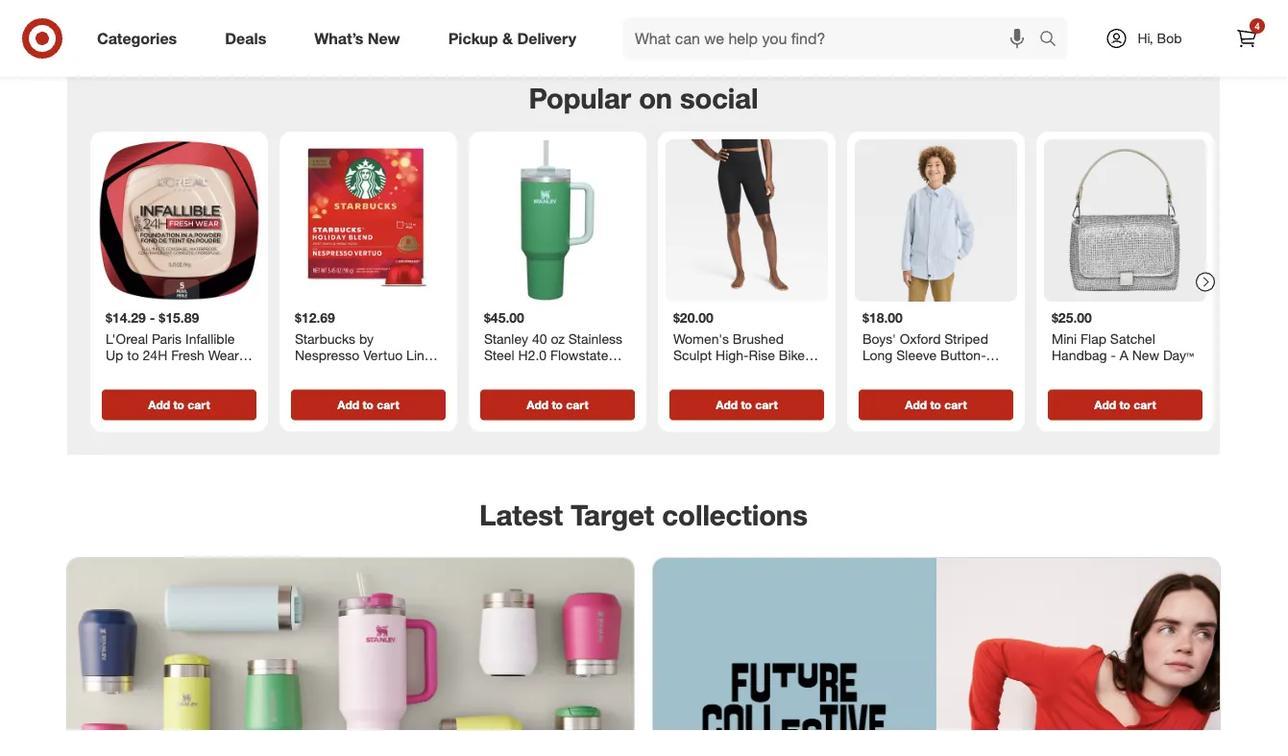 Task type: vqa. For each thing, say whether or not it's contained in the screenshot.
add to cart button
yes



Task type: locate. For each thing, give the bounding box(es) containing it.
the inside 'say "thanks" to the people you depend on year- round.'
[[583, 0, 605, 12]]

get the whole group together & see who can crack the case.
[[83, 0, 391, 31]]

1 horizontal spatial &
[[503, 29, 513, 48]]

on left social
[[639, 81, 672, 115]]

group
[[183, 0, 223, 12]]

add for $45.00
[[527, 398, 549, 412]]

&
[[290, 0, 300, 12], [503, 29, 513, 48]]

5 add from the left
[[905, 398, 927, 412]]

on
[[747, 0, 765, 12], [639, 81, 672, 115]]

hi,
[[1138, 30, 1154, 47]]

add to cart
[[148, 398, 210, 412], [338, 398, 399, 412], [527, 398, 589, 412], [716, 398, 778, 412], [905, 398, 967, 412], [1095, 398, 1157, 412]]

3 cart from the left
[[566, 398, 589, 412]]

add
[[148, 398, 170, 412], [338, 398, 359, 412], [527, 398, 549, 412], [716, 398, 738, 412], [905, 398, 927, 412], [1095, 398, 1117, 412]]

latest
[[479, 497, 563, 532]]

the left people
[[583, 0, 605, 12]]

pickup & delivery
[[448, 29, 577, 48]]

$14.29
[[106, 309, 146, 326]]

4 cart from the left
[[755, 398, 778, 412]]

0 horizontal spatial new
[[368, 29, 400, 48]]

you inside 'say "thanks" to the people you depend on year- round.'
[[661, 0, 686, 12]]

the
[[112, 0, 134, 12], [583, 0, 605, 12], [124, 12, 146, 31]]

categories link
[[81, 17, 201, 60]]

future collective with reese blutstein image
[[653, 558, 1220, 731]]

you right people
[[661, 0, 686, 12]]

0 horizontal spatial you
[[661, 0, 686, 12]]

to for $18.00
[[930, 398, 942, 412]]

new
[[368, 29, 400, 48], [1133, 347, 1160, 364]]

add to cart for $45.00
[[527, 398, 589, 412]]

- left a
[[1111, 347, 1116, 364]]

boys' oxford striped long sleeve button-down shirt - art class™ image
[[855, 139, 1018, 302]]

$15.89
[[159, 309, 199, 326]]

0 horizontal spatial &
[[290, 0, 300, 12]]

add for $12.69
[[338, 398, 359, 412]]

1 add from the left
[[148, 398, 170, 412]]

3 add to cart button from the left
[[480, 390, 635, 420]]

-
[[150, 309, 155, 326], [1111, 347, 1116, 364], [933, 364, 939, 380]]

to
[[565, 0, 579, 12], [1009, 0, 1023, 12], [173, 398, 184, 412], [363, 398, 374, 412], [552, 398, 563, 412], [741, 398, 752, 412], [930, 398, 942, 412], [1120, 398, 1131, 412]]

cart for $12.69
[[377, 398, 399, 412]]

you left need
[[941, 0, 966, 12]]

need
[[970, 0, 1005, 12]]

a
[[1146, 0, 1154, 12]]

- left $15.89
[[150, 309, 155, 326]]

delivery
[[517, 29, 577, 48]]

2 add to cart from the left
[[338, 398, 399, 412]]

3 add to cart from the left
[[527, 398, 589, 412]]

case.
[[151, 12, 187, 31]]

2 cart from the left
[[377, 398, 399, 412]]

oxford
[[900, 330, 941, 347]]

0 vertical spatial new
[[368, 29, 400, 48]]

to for $45.00
[[552, 398, 563, 412]]

your
[[1069, 0, 1099, 12]]

$45.00
[[484, 309, 524, 326]]

new right a
[[1133, 347, 1160, 364]]

you inside everything you need to make your home a festive getaway.
[[941, 0, 966, 12]]

cart
[[188, 398, 210, 412], [377, 398, 399, 412], [566, 398, 589, 412], [755, 398, 778, 412], [945, 398, 967, 412], [1134, 398, 1157, 412]]

6 add to cart button from the left
[[1048, 390, 1203, 420]]

2 horizontal spatial -
[[1111, 347, 1116, 364]]

1 horizontal spatial -
[[933, 364, 939, 380]]

social
[[680, 81, 759, 115]]

to for $14.29 - $15.89
[[173, 398, 184, 412]]

depend
[[690, 0, 743, 12]]

cart for $20.00
[[755, 398, 778, 412]]

day™
[[1163, 347, 1194, 364]]

0 horizontal spatial on
[[639, 81, 672, 115]]

search button
[[1031, 17, 1077, 63]]

what's new
[[314, 29, 400, 48]]

on left year-
[[747, 0, 765, 12]]

the up crack
[[112, 0, 134, 12]]

2 you from the left
[[941, 0, 966, 12]]

$14.29 - $15.89 link
[[98, 139, 260, 386]]

to inside everything you need to make your home a festive getaway.
[[1009, 0, 1023, 12]]

everything you need to make your home a festive getaway.
[[864, 0, 1203, 31]]

add to cart button for $20.00
[[670, 390, 824, 420]]

festive
[[1159, 0, 1203, 12]]

1 horizontal spatial you
[[941, 0, 966, 12]]

you
[[661, 0, 686, 12], [941, 0, 966, 12]]

cart for $14.29 - $15.89
[[188, 398, 210, 412]]

1 cart from the left
[[188, 398, 210, 412]]

2 add from the left
[[338, 398, 359, 412]]

add to cart button
[[102, 390, 257, 420], [291, 390, 446, 420], [480, 390, 635, 420], [670, 390, 824, 420], [859, 390, 1014, 420], [1048, 390, 1203, 420]]

- left art
[[933, 364, 939, 380]]

1 add to cart button from the left
[[102, 390, 257, 420]]

getaway.
[[864, 12, 923, 31]]

cart for $45.00
[[566, 398, 589, 412]]

shirt
[[901, 364, 930, 380]]

0 vertical spatial &
[[290, 0, 300, 12]]

popular on social
[[529, 81, 759, 115]]

0 vertical spatial on
[[747, 0, 765, 12]]

$45.00 link
[[477, 139, 639, 386]]

5 cart from the left
[[945, 398, 967, 412]]

3 add from the left
[[527, 398, 549, 412]]

long
[[863, 347, 893, 364]]

0 horizontal spatial -
[[150, 309, 155, 326]]

year-
[[769, 0, 804, 12]]

4 add to cart from the left
[[716, 398, 778, 412]]

$12.69 link
[[287, 139, 450, 386]]

1 you from the left
[[661, 0, 686, 12]]

starbucks by nespresso vertuo line pods - starbucks holiday blend (target exclusive) image
[[287, 139, 450, 302]]

1 vertical spatial new
[[1133, 347, 1160, 364]]

4 add from the left
[[716, 398, 738, 412]]

2 add to cart button from the left
[[291, 390, 446, 420]]

& right pickup
[[503, 29, 513, 48]]

crack
[[83, 12, 120, 31]]

art
[[942, 364, 959, 380]]

add to cart for $20.00
[[716, 398, 778, 412]]

& left the "see"
[[290, 0, 300, 12]]

new down can
[[368, 29, 400, 48]]

collections
[[662, 497, 808, 532]]

& inside the get the whole group together & see who can crack the case.
[[290, 0, 300, 12]]

class™
[[963, 364, 1001, 380]]

1 vertical spatial on
[[639, 81, 672, 115]]

target
[[571, 497, 654, 532]]

1 horizontal spatial new
[[1133, 347, 1160, 364]]

the down whole
[[124, 12, 146, 31]]

on inside carousel region
[[639, 81, 672, 115]]

say "thanks" to the people you depend on year- round. link
[[458, 0, 830, 51]]

$25.00 mini flap satchel handbag - a new day™
[[1052, 309, 1194, 364]]

sleeve
[[897, 347, 937, 364]]

1 horizontal spatial on
[[747, 0, 765, 12]]

1 add to cart from the left
[[148, 398, 210, 412]]

4 add to cart button from the left
[[670, 390, 824, 420]]



Task type: describe. For each thing, give the bounding box(es) containing it.
carousel region
[[67, 66, 1220, 474]]

get the whole group together & see who can crack the case. link
[[67, 0, 439, 51]]

popular
[[529, 81, 631, 115]]

add to cart button for $12.69
[[291, 390, 446, 420]]

what's new link
[[298, 17, 424, 60]]

boys'
[[863, 330, 896, 347]]

$12.69
[[295, 309, 335, 326]]

mini
[[1052, 330, 1077, 347]]

What can we help you find? suggestions appear below search field
[[624, 17, 1044, 60]]

down
[[863, 364, 897, 380]]

a
[[1120, 347, 1129, 364]]

can
[[366, 0, 391, 12]]

$25.00
[[1052, 309, 1092, 326]]

mini flap satchel handbag - a new day™ image
[[1044, 139, 1207, 302]]

to for $20.00
[[741, 398, 752, 412]]

bob
[[1157, 30, 1182, 47]]

l'oreal paris infallible up to 24h fresh wear foundation in a powder - 0.31oz image
[[98, 139, 260, 302]]

search
[[1031, 31, 1077, 50]]

1 vertical spatial &
[[503, 29, 513, 48]]

see
[[304, 0, 329, 12]]

- inside $18.00 boys' oxford striped long sleeve button- down shirt - art class™
[[933, 364, 939, 380]]

add to cart button for $45.00
[[480, 390, 635, 420]]

flap
[[1081, 330, 1107, 347]]

people
[[609, 0, 657, 12]]

hi, bob
[[1138, 30, 1182, 47]]

new inside $25.00 mini flap satchel handbag - a new day™
[[1133, 347, 1160, 364]]

$14.29 - $15.89
[[106, 309, 199, 326]]

4 link
[[1226, 17, 1268, 60]]

categories
[[97, 29, 177, 48]]

deals
[[225, 29, 266, 48]]

what's
[[314, 29, 364, 48]]

add for $20.00
[[716, 398, 738, 412]]

deals link
[[209, 17, 290, 60]]

women's brushed sculpt high-rise bike shorts 10" - all in motion™ image
[[666, 139, 828, 302]]

5 add to cart from the left
[[905, 398, 967, 412]]

say
[[473, 0, 499, 12]]

$20.00 link
[[666, 139, 828, 386]]

6 cart from the left
[[1134, 398, 1157, 412]]

4
[[1255, 20, 1260, 32]]

latest target collections
[[479, 497, 808, 532]]

on inside 'say "thanks" to the people you depend on year- round.'
[[747, 0, 765, 12]]

to for $12.69
[[363, 398, 374, 412]]

pickup
[[448, 29, 498, 48]]

button-
[[941, 347, 986, 364]]

whole
[[138, 0, 179, 12]]

together
[[228, 0, 286, 12]]

pickup & delivery link
[[432, 17, 601, 60]]

handbag
[[1052, 347, 1107, 364]]

"thanks"
[[503, 0, 561, 12]]

$20.00
[[674, 309, 714, 326]]

$18.00
[[863, 309, 903, 326]]

add to cart button for $14.29 - $15.89
[[102, 390, 257, 420]]

say "thanks" to the people you depend on year- round.
[[473, 0, 804, 31]]

to for $25.00
[[1120, 398, 1131, 412]]

who
[[333, 0, 362, 12]]

new inside what's new link
[[368, 29, 400, 48]]

get
[[83, 0, 108, 12]]

satchel
[[1111, 330, 1156, 347]]

everything you need to make your home a festive getaway. link
[[849, 0, 1220, 51]]

$18.00 boys' oxford striped long sleeve button- down shirt - art class™
[[863, 309, 1001, 380]]

stanley 40 oz stainless steel h2.0 flowstate quencher tumbler - meadow image
[[477, 139, 639, 302]]

round.
[[473, 12, 517, 31]]

everything
[[864, 0, 937, 12]]

6 add from the left
[[1095, 398, 1117, 412]]

add to cart for $14.29 - $15.89
[[148, 398, 210, 412]]

striped
[[945, 330, 989, 347]]

add to cart for $12.69
[[338, 398, 399, 412]]

6 add to cart from the left
[[1095, 398, 1157, 412]]

home
[[1103, 0, 1142, 12]]

5 add to cart button from the left
[[859, 390, 1014, 420]]

add for $14.29 - $15.89
[[148, 398, 170, 412]]

- inside $25.00 mini flap satchel handbag - a new day™
[[1111, 347, 1116, 364]]

to inside 'say "thanks" to the people you depend on year- round.'
[[565, 0, 579, 12]]

make
[[1027, 0, 1065, 12]]



